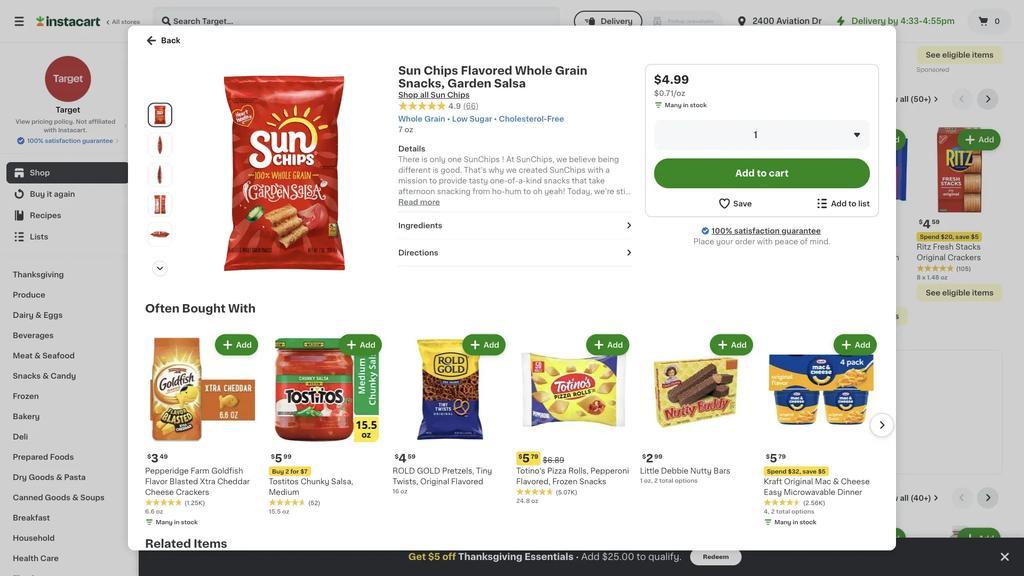Task type: locate. For each thing, give the bounding box(es) containing it.
salsa up often bought with
[[190, 254, 210, 262]]

1 horizontal spatial save
[[861, 234, 875, 240]]

2 horizontal spatial many in stock
[[775, 519, 817, 525]]

whole
[[398, 209, 421, 216]]

1 vertical spatial 1
[[754, 130, 758, 140]]

sun inside $ 4 sun chips flavored whole grain snacks, garden salsa
[[160, 233, 174, 240]]

1 vertical spatial cheese
[[145, 489, 174, 496]]

item carousel region containing snacks
[[160, 88, 1003, 341]]

grain inside sun chips flavored whole grain snacks, garden salsa shop all sun chips
[[555, 65, 588, 76]]

2 gluten-free vegan from the left
[[540, 207, 600, 213]]

99 for buy 2 for $6
[[269, 219, 277, 225]]

whole inside whole grain • low sugar • cholesterol-free 7 oz
[[398, 115, 423, 123]]

59 up fresh
[[932, 219, 940, 225]]

thing...
[[455, 220, 480, 227]]

$ inside '$ 5 99'
[[271, 454, 275, 459]]

view for snacks
[[880, 95, 898, 103]]

2 right oz,
[[654, 478, 658, 483]]

2 horizontal spatial many
[[775, 519, 792, 525]]

99 inside '$ 3 99'
[[269, 219, 277, 225]]

shop
[[398, 91, 418, 99], [30, 169, 50, 177], [721, 398, 741, 406]]

1 horizontal spatial k-
[[762, 398, 771, 406]]

5 up buy 2 for $7
[[275, 453, 282, 464]]

$ inside $ 5 79
[[766, 454, 770, 459]]

save up stacks
[[956, 234, 970, 240]]

1 vertical spatial salsa
[[190, 254, 210, 262]]

1 inside field
[[754, 130, 758, 140]]

0 horizontal spatial 1.48
[[549, 13, 561, 19]]

0 vertical spatial debbie
[[749, 233, 776, 240]]

8
[[349, 3, 353, 9], [539, 13, 543, 19], [917, 274, 921, 280]]

satisfaction up place your order with peace of mind.
[[734, 227, 780, 235]]

deli
[[13, 433, 28, 441]]

item carousel region containing 3
[[130, 328, 894, 533]]

0 horizontal spatial garden
[[160, 254, 188, 262]]

in up related at the left of the page
[[174, 519, 180, 525]]

vegan down combination
[[580, 207, 600, 213]]

being
[[598, 156, 619, 163], [586, 209, 607, 216]]

buy up angie's
[[258, 234, 270, 240]]

100% satisfaction guarantee up place your order with peace of mind.
[[712, 227, 821, 235]]

0 vertical spatial 1.48
[[549, 13, 561, 19]]

guarantee up peace on the right top of page
[[782, 227, 821, 235]]

2 horizontal spatial snacks,
[[681, 243, 710, 251]]

17 up green
[[573, 374, 584, 385]]

2 horizontal spatial garden
[[539, 243, 566, 251]]

muffins
[[349, 254, 378, 262], [444, 265, 472, 272]]

0 horizontal spatial 79
[[531, 454, 539, 459]]

all left sun
[[420, 91, 429, 99]]

1 vertical spatial debbie
[[661, 467, 689, 475]]

whole up details
[[398, 115, 423, 123]]

None search field
[[153, 6, 560, 36]]

2 horizontal spatial chips
[[649, 233, 671, 240]]

flavored
[[461, 65, 513, 76], [200, 233, 232, 240], [673, 233, 705, 240], [451, 478, 483, 485]]

79 inside $ 5 79
[[779, 454, 786, 459]]

party
[[857, 265, 877, 272]]

chocolate inside entenmann's little bites chocolate chip muffins
[[370, 243, 409, 251]]

0 horizontal spatial x
[[544, 13, 548, 19]]

$ inside '$ 3 99'
[[257, 219, 261, 225]]

2 for buy 2 for $6
[[271, 234, 275, 240]]

$5 for mac
[[818, 469, 826, 474]]

all for snacks
[[900, 95, 909, 103]]

100% up your
[[712, 227, 733, 235]]

little
[[728, 233, 747, 240], [400, 233, 419, 240], [495, 243, 514, 251], [640, 467, 659, 475]]

brownies
[[734, 243, 769, 251]]

ct for 5 ct
[[449, 264, 455, 270]]

$ inside $ 5 79 $6.89 totino's pizza rolls, pepperoni flavored, frozen snacks
[[519, 454, 523, 459]]

7 up details
[[398, 126, 403, 133]]

0 horizontal spatial crackers
[[176, 489, 209, 496]]

0 horizontal spatial our
[[441, 220, 453, 227]]

of inside there is only one sunchips ! at sunchips,  we believe being different is good. that's why we created sunchips with a mission to provide tasty one-of-a-kind snacks that take afternoon snacking from ho-hum to oh yeah! today, we're still making waves with our wavy unique shape and combination of whole grains and mouthwatering flavors. because being different is our thing... and we like it that way!
[[623, 198, 631, 206]]

afternoon
[[398, 188, 435, 195]]

health care
[[13, 555, 59, 562]]

1 horizontal spatial (215)
[[957, 15, 971, 21]]

enlarge chips & pretzels sun chips flavored whole grain snacks, garden salsa angle_left (opens in a new tab) image
[[150, 135, 170, 154]]

$ 17 99 up green
[[569, 374, 594, 385]]

salsa up cholesterol-
[[494, 78, 526, 89]]

health care link
[[6, 549, 130, 569]]

delivery by 4:33-4:55pm
[[852, 17, 955, 25]]

buy up tostitos at the bottom of the page
[[272, 469, 284, 474]]

whole
[[515, 65, 553, 76], [398, 115, 423, 123], [160, 243, 184, 251], [633, 243, 657, 251]]

by
[[888, 17, 899, 25]]

see eligible items button
[[539, 22, 625, 40], [917, 46, 1003, 64], [917, 284, 1003, 302], [822, 307, 909, 325]]

crackers up (1.25k)
[[176, 489, 209, 496]]

99 inside $ 2 99
[[655, 454, 663, 459]]

1 vertical spatial muffins
[[444, 265, 472, 272]]

taste the season in every sip image
[[161, 350, 380, 474], [390, 372, 409, 391]]

7 oz right by
[[917, 24, 929, 30]]

$20, for double
[[847, 234, 860, 240]]

2 vertical spatial snacks
[[580, 478, 607, 485]]

sponsored badge image inside item carousel region
[[822, 328, 855, 334]]

sun for garden
[[398, 65, 421, 76]]

little up blueberry
[[495, 243, 514, 251]]

1 vertical spatial thanksgiving
[[458, 553, 523, 562]]

sun inside sun chips flavored whole grain snacks, harvest cheddar ★★★★★
[[633, 233, 648, 240]]

off
[[442, 553, 456, 562]]

oh
[[533, 188, 543, 195]]

0 vertical spatial sunchips
[[464, 156, 500, 163]]

one
[[448, 156, 462, 163]]

k- left (1.1k)
[[595, 420, 604, 427]]

$ 17 99 for the
[[724, 374, 748, 385]]

79 inside $ 5 79 $6.89 totino's pizza rolls, pepperoni flavored, frozen snacks
[[531, 454, 539, 459]]

cup
[[771, 398, 786, 406], [604, 420, 619, 427]]

original inside the original donut shop dark k-cup pods
[[737, 388, 766, 395]]

delivery for delivery by 4:33-4:55pm
[[852, 17, 886, 25]]

$5 inside the treatment tracker modal dialog
[[428, 553, 440, 562]]

2 horizontal spatial 1
[[754, 130, 758, 140]]

1 horizontal spatial gluten-free vegan
[[540, 207, 600, 213]]

4 up rold on the bottom of the page
[[399, 453, 407, 464]]

1 left lb
[[444, 2, 446, 8]]

2 inside little debbie nutty bars 1 oz, 2 total options
[[654, 478, 658, 483]]

bites up 5 ct
[[444, 254, 463, 262]]

sponsored badge image
[[917, 67, 949, 73], [822, 328, 855, 334]]

1 $ 17 99 from the left
[[569, 374, 594, 385]]

2 for buy 2 for $7
[[285, 469, 289, 474]]

$ up the
[[724, 374, 727, 380]]

service type group
[[574, 11, 723, 32]]

4 for rold gold pretzels, tiny twists, original flavored
[[399, 453, 407, 464]]

item carousel region
[[160, 88, 1003, 341], [130, 328, 894, 533], [160, 487, 1003, 576]]

view left the (50+)
[[880, 95, 898, 103]]

79 up 'spend $32, save $5'
[[779, 454, 786, 459]]

spend $20, save $5 for fresh
[[920, 234, 979, 240]]

0 horizontal spatial chips
[[176, 233, 198, 240]]

kraft
[[764, 478, 782, 485]]

4 up ritz
[[923, 219, 931, 230]]

1 79 from the left
[[531, 454, 539, 459]]

goods for canned
[[45, 494, 71, 502]]

59 for spend $20, save $5
[[932, 219, 940, 225]]

2 entenmann's from the left
[[349, 233, 398, 240]]

$0.71/oz
[[654, 90, 686, 97]]

1 horizontal spatial sponsored badge image
[[917, 67, 949, 73]]

1 vertical spatial of
[[800, 238, 808, 245]]

99 up green
[[585, 374, 594, 380]]

with down the pricing at the top left of the page
[[44, 127, 57, 133]]

0 vertical spatial 59
[[932, 219, 940, 225]]

peace
[[775, 238, 798, 245]]

$ up buy 2 for $7
[[271, 454, 275, 459]]

2 vegan from the left
[[580, 207, 600, 213]]

all inside sun chips flavored whole grain snacks, garden salsa shop all sun chips
[[420, 91, 429, 99]]

all stores
[[112, 19, 140, 25]]

pods down the
[[721, 409, 740, 416]]

0 vertical spatial guarantee
[[82, 138, 113, 144]]

fruit
[[160, 492, 188, 504]]

thanksgiving right "off"
[[458, 553, 523, 562]]

1 gluten- from the left
[[256, 207, 279, 213]]

sun inside sun chips flavored whole grain snacks, garden salsa shop all sun chips
[[398, 65, 421, 76]]

$ inside "$ 3 49"
[[147, 454, 151, 459]]

0 horizontal spatial thanksgiving
[[13, 271, 64, 279]]

49
[[160, 454, 168, 459]]

1 vertical spatial k-
[[595, 420, 604, 427]]

chips inside sun chips flavored whole grain snacks, garden salsa shop all sun chips
[[424, 65, 458, 76]]

0 horizontal spatial 17
[[573, 374, 584, 385]]

99 for green mountain coffee roasters cinnamon sugar cookie k-cup pods
[[585, 374, 594, 380]]

1 inside button
[[444, 2, 446, 8]]

product group
[[444, 0, 530, 19], [539, 0, 625, 52], [917, 0, 1003, 76], [160, 127, 246, 294], [255, 127, 341, 325], [349, 127, 435, 284], [633, 127, 719, 294], [728, 127, 814, 261], [822, 127, 909, 337], [917, 127, 1003, 302], [145, 332, 260, 529], [269, 332, 384, 516], [393, 332, 508, 495], [517, 332, 632, 505], [640, 332, 756, 485], [764, 332, 879, 529], [160, 526, 246, 576], [255, 526, 341, 576], [349, 526, 435, 576], [444, 526, 530, 576], [539, 526, 625, 576], [633, 526, 719, 576], [728, 526, 814, 576], [822, 526, 909, 576], [917, 526, 1003, 576]]

chips
[[424, 65, 458, 76], [176, 233, 198, 240], [649, 233, 671, 240]]

prepared
[[13, 454, 48, 461]]

cheddar
[[664, 254, 697, 262], [217, 478, 250, 485]]

meat & seafood
[[13, 352, 75, 360]]

bought
[[182, 303, 226, 314]]

& inside kraft original mac & cheese easy microwavable dinner
[[833, 478, 839, 485]]

delivery for delivery
[[601, 18, 633, 25]]

$ up oz,
[[642, 454, 646, 459]]

stock for 3
[[181, 519, 198, 525]]

chips inside sun chips flavored whole grain snacks, harvest cheddar ★★★★★
[[649, 233, 671, 240]]

whole inside sun chips flavored whole grain snacks, harvest cheddar ★★★★★
[[633, 243, 657, 251]]

2 horizontal spatial shop
[[721, 398, 741, 406]]

(215) left dr on the right of the page
[[767, 15, 782, 21]]

tasty
[[469, 177, 488, 184]]

spend
[[826, 234, 845, 240], [920, 234, 940, 240], [767, 469, 787, 474]]

believe
[[569, 156, 596, 163]]

goods down prepared foods
[[29, 474, 54, 481]]

5 ct
[[444, 264, 455, 270]]

2 horizontal spatial sun
[[633, 233, 648, 240]]

0 horizontal spatial $20,
[[847, 234, 860, 240]]

entenmann's inside the entenmann's entenmann's little bites blueberry muffins
[[444, 233, 492, 240]]

being up a
[[598, 156, 619, 163]]

chocolate for oreo
[[822, 254, 861, 262]]

flavored inside $ 4 sun chips flavored whole grain snacks, garden salsa
[[200, 233, 232, 240]]

1 vertical spatial sponsored badge image
[[822, 328, 855, 334]]

2 $20, from the left
[[941, 234, 955, 240]]

1 (215) from the left
[[767, 15, 782, 21]]

$ for buy 2 for $6
[[257, 219, 261, 225]]

1 horizontal spatial sugar
[[607, 409, 629, 416]]

17 up the
[[727, 374, 739, 385]]

farm
[[191, 467, 209, 475]]

entenmann's for chocolate
[[349, 233, 398, 240]]

1 vertical spatial is
[[433, 166, 439, 174]]

$ for little debbie nutty bars
[[642, 454, 646, 459]]

5 up kraft
[[770, 453, 778, 464]]

easy
[[764, 489, 782, 496]]

snacks for snacks & candy
[[13, 372, 41, 380]]

spend for 5
[[767, 469, 787, 474]]

(1.25k)
[[185, 500, 205, 506]]

17 for green
[[573, 374, 584, 385]]

$5 up stacks
[[971, 234, 979, 240]]

1 vertical spatial guarantee
[[782, 227, 821, 235]]

1 left oz,
[[640, 478, 643, 483]]

0 vertical spatial $ 4 59
[[919, 219, 940, 230]]

1 horizontal spatial buy
[[258, 234, 270, 240]]

ct for 24 ct
[[576, 429, 582, 435]]

$ for spend $20, save $5
[[919, 219, 923, 225]]

1 vertical spatial cup
[[604, 420, 619, 427]]

1 horizontal spatial 79
[[779, 454, 786, 459]]

snacks up enlarge chips & pretzels sun chips flavored whole grain snacks, garden salsa hero (opens in a new tab) icon
[[160, 94, 203, 105]]

that down flavors.
[[532, 220, 547, 227]]

1 horizontal spatial frozen
[[553, 478, 578, 485]]

5 inside $ 5 79 $6.89 totino's pizza rolls, pepperoni flavored, frozen snacks
[[523, 453, 530, 464]]

flavored inside rold gold pretzels, tiny twists, original flavored 16 oz
[[451, 478, 483, 485]]

8 x 1.48 oz
[[539, 13, 570, 19], [917, 274, 948, 280]]

2 spend $20, save $5 from the left
[[920, 234, 979, 240]]

save right $32,
[[803, 469, 817, 474]]

is left only
[[422, 156, 428, 163]]

enlarge chips & pretzels sun chips flavored whole grain snacks, garden salsa angle_back (opens in a new tab) image
[[150, 195, 170, 214]]

little up ®
[[728, 233, 747, 240]]

delivery inside button
[[601, 18, 633, 25]]

0 horizontal spatial sun
[[160, 233, 174, 240]]

stacks
[[956, 243, 981, 251]]

total right oz,
[[660, 478, 674, 483]]

view inside view pricing policy. not affiliated with instacart.
[[16, 119, 30, 125]]

options down nutty
[[675, 478, 698, 483]]

2 vertical spatial shop
[[721, 398, 741, 406]]

1 up add to cart
[[754, 130, 758, 140]]

chocolate inside 'oreo double stuf chocolate sandwich cookies, party size'
[[822, 254, 861, 262]]

gluten-free vegan up way! in the top of the page
[[540, 207, 600, 213]]

add to list button
[[816, 197, 870, 210]]

$5.79 original price: $6.89 element
[[517, 452, 632, 466]]

(215)
[[767, 15, 782, 21], [957, 15, 971, 21]]

add to cart button
[[654, 158, 870, 188]]

muffins inside entenmann's little bites chocolate chip muffins
[[349, 254, 378, 262]]

2 vertical spatial 8
[[917, 274, 921, 280]]

snacks, inside sun chips flavored whole grain snacks, harvest cheddar ★★★★★
[[681, 243, 710, 251]]

many in stock for spend $32, save $5
[[775, 519, 817, 525]]

cheddar inside sun chips flavored whole grain snacks, harvest cheddar ★★★★★
[[664, 254, 697, 262]]

a-
[[519, 177, 526, 184]]

0 horizontal spatial snacks,
[[208, 243, 237, 251]]

0 vertical spatial bites
[[349, 243, 368, 251]]

goods for dry
[[29, 474, 54, 481]]

1 horizontal spatial vegan
[[580, 207, 600, 213]]

0 vertical spatial garden
[[448, 78, 492, 89]]

3 for buy
[[261, 219, 268, 230]]

1 horizontal spatial chocolate
[[822, 254, 861, 262]]

0 vertical spatial it
[[47, 190, 52, 198]]

muffins for chocolate
[[349, 254, 378, 262]]

sugar inside whole grain • low sugar • cholesterol-free 7 oz
[[470, 115, 492, 123]]

frozen up the bakery
[[13, 393, 39, 400]]

$ inside $ 2 99
[[642, 454, 646, 459]]

spend for 4
[[920, 234, 940, 240]]

muffins inside the entenmann's entenmann's little bites blueberry muffins
[[444, 265, 472, 272]]

garden inside sensible portions garden veggie straws sea salt
[[539, 243, 566, 251]]

little up oz,
[[640, 467, 659, 475]]

frozen up the (5.07k)
[[553, 478, 578, 485]]

1 horizontal spatial muffins
[[444, 265, 472, 272]]

nsored
[[401, 424, 423, 430]]

snacks, left angie's
[[208, 243, 237, 251]]

view all (40+)
[[880, 494, 932, 502]]

99 for buy 2 for $7
[[284, 454, 292, 459]]

sip
[[419, 411, 434, 420]]

mac
[[815, 478, 832, 485]]

affiliated
[[88, 119, 115, 125]]

bites inside entenmann's little bites chocolate chip muffins
[[349, 243, 368, 251]]

2 79 from the left
[[779, 454, 786, 459]]

0 horizontal spatial $ 4 59
[[395, 453, 416, 464]]

0 vertical spatial 3
[[261, 219, 268, 230]]

waves
[[428, 198, 451, 206]]

1 vertical spatial 100% satisfaction guarantee
[[712, 227, 821, 235]]

shop down the
[[721, 398, 741, 406]]

oz inside rold gold pretzels, tiny twists, original flavored 16 oz
[[401, 488, 408, 494]]

0 vertical spatial goods
[[29, 474, 54, 481]]

1 horizontal spatial entenmann's
[[444, 233, 492, 240]]

ingredients button
[[398, 220, 632, 231]]

& inside angie's boomchickapop sweet & salty kettle corn popcorn
[[280, 265, 286, 272]]

salty
[[288, 265, 307, 272]]

spend up kraft
[[767, 469, 787, 474]]

pods
[[721, 409, 740, 416], [567, 430, 586, 438]]

1 vertical spatial different
[[398, 220, 431, 227]]

0 horizontal spatial 3
[[151, 453, 159, 464]]

original down gold
[[420, 478, 449, 485]]

treatment tracker modal dialog
[[139, 538, 1025, 576]]

frozen
[[13, 393, 39, 400], [553, 478, 578, 485]]

medium
[[269, 489, 300, 496]]

$20, up double
[[847, 234, 860, 240]]

many down $0.71/oz
[[665, 102, 682, 108]]

cosmic
[[778, 233, 811, 240]]

pricing
[[31, 119, 53, 125]]

1 $20, from the left
[[847, 234, 860, 240]]

0 horizontal spatial and
[[447, 209, 462, 216]]

view left (40+)
[[880, 494, 899, 502]]

0 vertical spatial sugar
[[470, 115, 492, 123]]

for for 5
[[291, 469, 299, 474]]

2 horizontal spatial save
[[956, 234, 970, 240]]

1 inside little debbie nutty bars 1 oz, 2 total options
[[640, 478, 643, 483]]

1 horizontal spatial pods
[[721, 409, 740, 416]]

5 up 'totino's'
[[523, 453, 530, 464]]

of down still
[[623, 198, 631, 206]]

1 horizontal spatial •
[[494, 115, 497, 123]]

1 horizontal spatial delivery
[[852, 17, 886, 25]]

all left the (50+)
[[900, 95, 909, 103]]

1.48
[[549, 13, 561, 19], [927, 274, 940, 280]]

7 left 2400
[[728, 24, 731, 30]]

save down "$6.99" element
[[861, 234, 875, 240]]

all
[[420, 91, 429, 99], [900, 95, 909, 103], [900, 494, 909, 502]]

2 up oz,
[[646, 453, 654, 464]]

(215) right 4:55pm
[[957, 15, 971, 21]]

for left $6 at the top of page
[[276, 234, 285, 240]]

little inside little debbie nutty bars 1 oz, 2 total options
[[640, 467, 659, 475]]

2 vertical spatial buy
[[272, 469, 284, 474]]

★★★★★ inside sun chips flavored whole grain snacks, harvest cheddar ★★★★★
[[633, 264, 671, 272]]

lists
[[30, 233, 48, 241]]

delivery
[[852, 17, 886, 25], [601, 18, 633, 25]]

5
[[444, 264, 448, 270], [275, 453, 282, 464], [523, 453, 530, 464], [770, 453, 778, 464]]

is
[[422, 156, 428, 163], [433, 166, 439, 174], [433, 220, 439, 227]]

entenmann's inside entenmann's little bites chocolate chip muffins
[[349, 233, 398, 240]]

instacart logo image
[[36, 15, 100, 28]]

2 up order
[[734, 219, 741, 230]]

cheese up dinner
[[841, 478, 870, 485]]

cheddar down goldfish
[[217, 478, 250, 485]]

4 down enlarge chips & pretzels sun chips flavored whole grain snacks, garden salsa angle_back (opens in a new tab) icon
[[166, 219, 174, 230]]

0 horizontal spatial delivery
[[601, 18, 633, 25]]

0 vertical spatial cheese
[[841, 478, 870, 485]]

product group containing sun chips flavored whole grain snacks, harvest cheddar
[[633, 127, 719, 294]]

$4.99 $0.71/oz
[[654, 74, 689, 97]]

$ up buy 2 for $6
[[257, 219, 261, 225]]

snacks, inside sun chips flavored whole grain snacks, garden salsa shop all sun chips
[[398, 78, 445, 89]]

muffins down "entenmann's"
[[444, 265, 472, 272]]

original
[[917, 254, 946, 262], [737, 388, 766, 395], [420, 478, 449, 485], [784, 478, 813, 485]]

(66)
[[463, 102, 479, 110]]

we
[[557, 156, 567, 163], [506, 166, 517, 174], [498, 220, 509, 227]]

view pricing policy. not affiliated with instacart.
[[16, 119, 115, 133]]

the original donut shop dark k-cup pods
[[721, 388, 792, 416]]

0 vertical spatial crackers
[[948, 254, 981, 262]]

0 vertical spatial cup
[[771, 398, 786, 406]]

$ for spend $32, save $5
[[766, 454, 770, 459]]

0 vertical spatial buy
[[30, 190, 45, 198]]

0 horizontal spatial many in stock
[[156, 519, 198, 525]]

gluten- up '$ 3 99'
[[256, 207, 279, 213]]

0 vertical spatial 8
[[349, 3, 353, 9]]

4:33-
[[901, 17, 923, 25]]

• left cholesterol-
[[494, 115, 497, 123]]

whole down enlarge chips & pretzels sun chips flavored whole grain snacks, garden salsa angle_back (opens in a new tab) icon
[[160, 243, 184, 251]]

grain inside $ 4 sun chips flavored whole grain snacks, garden salsa
[[186, 243, 206, 251]]

2 (215) from the left
[[957, 15, 971, 21]]

4
[[166, 219, 174, 230], [923, 219, 931, 230], [399, 453, 407, 464]]

0 horizontal spatial sugar
[[470, 115, 492, 123]]

2 for 4, 2 total options
[[771, 509, 775, 515]]

1 vertical spatial ct
[[576, 429, 582, 435]]

view left the pricing at the top left of the page
[[16, 119, 30, 125]]

spend up ritz
[[920, 234, 940, 240]]

$ 17 99 for green
[[569, 374, 594, 385]]

cup down roasters
[[604, 420, 619, 427]]

in down $0.71/oz
[[683, 102, 689, 108]]

boomchickapop
[[255, 254, 327, 262]]

dairy & eggs link
[[6, 305, 130, 325]]

little up chip
[[400, 233, 419, 240]]

target logo image
[[45, 55, 92, 102]]

$5 for stacks
[[971, 234, 979, 240]]

• for thanksgiving
[[576, 553, 579, 561]]

many in stock up related at the left of the page
[[156, 519, 198, 525]]

different down whole
[[398, 220, 431, 227]]

0 horizontal spatial of
[[623, 198, 631, 206]]

and up the because
[[558, 198, 572, 206]]

99 inside '$ 5 99'
[[284, 454, 292, 459]]

salsa inside $ 4 sun chips flavored whole grain snacks, garden salsa
[[190, 254, 210, 262]]

$ 3 99
[[257, 219, 277, 230]]

0 horizontal spatial many
[[156, 519, 173, 525]]

vegan
[[297, 207, 316, 213], [580, 207, 600, 213]]

1 horizontal spatial garden
[[448, 78, 492, 89]]

$5 left "off"
[[428, 553, 440, 562]]

0 horizontal spatial spend $20, save $5
[[826, 234, 885, 240]]

$4.59 element
[[349, 217, 435, 231]]

1 vertical spatial crackers
[[176, 489, 209, 496]]

0 vertical spatial shop
[[398, 91, 418, 99]]

0 horizontal spatial 100%
[[27, 138, 43, 144]]

5 for $ 5 79 $6.89 totino's pizza rolls, pepperoni flavored, frozen snacks
[[523, 453, 530, 464]]

frozen inside $ 5 79 $6.89 totino's pizza rolls, pepperoni flavored, frozen snacks
[[553, 478, 578, 485]]

1 vegan from the left
[[297, 207, 316, 213]]

debbie inside '2 little debbie cosmic ® brownies'
[[749, 233, 776, 240]]

pods inside green mountain coffee roasters cinnamon sugar cookie k-cup pods
[[567, 430, 586, 438]]

debbie down $ 2 99
[[661, 467, 689, 475]]

2 $ 17 99 from the left
[[724, 374, 748, 385]]

chips & pretzels sun chips flavored whole grain snacks, garden salsa hero image
[[184, 73, 386, 275]]

corn
[[255, 275, 273, 283]]

cheese inside pepperidge farm goldfish flavor blasted xtra cheddar cheese crackers
[[145, 489, 174, 496]]

2 17 from the left
[[727, 374, 739, 385]]

0 vertical spatial options
[[675, 478, 698, 483]]

snacks down meat
[[13, 372, 41, 380]]

many for 3
[[156, 519, 173, 525]]

1 spend $20, save $5 from the left
[[826, 234, 885, 240]]

garden down enlarge chips & pretzels sun chips flavored whole grain snacks, garden salsa angle_top (opens in a new tab) 'image'
[[160, 254, 188, 262]]

options inside little debbie nutty bars 1 oz, 2 total options
[[675, 478, 698, 483]]

dry
[[13, 474, 27, 481]]

3 for pepperidge
[[151, 453, 159, 464]]

6.6
[[145, 509, 155, 515]]

• inside get $5 off thanksgiving essentials • add $25.00 to qualify.
[[576, 553, 579, 561]]

1 horizontal spatial it
[[525, 220, 530, 227]]

goldfish
[[211, 467, 243, 475]]

different up the mission
[[398, 166, 431, 174]]

spend $20, save $5
[[826, 234, 885, 240], [920, 234, 979, 240]]

2 horizontal spatial •
[[576, 553, 579, 561]]

1 entenmann's from the left
[[444, 233, 492, 240]]

• left low
[[447, 115, 450, 123]]

1 17 from the left
[[573, 374, 584, 385]]

1 vertical spatial our
[[441, 220, 453, 227]]

total inside little debbie nutty bars 1 oz, 2 total options
[[660, 478, 674, 483]]

1 gluten-free vegan from the left
[[256, 207, 316, 213]]

snacks,
[[398, 78, 445, 89], [208, 243, 237, 251], [681, 243, 710, 251]]

1 horizontal spatial stock
[[690, 102, 707, 108]]

sunchips up that's
[[464, 156, 500, 163]]

5 for $ 5 79
[[770, 453, 778, 464]]

free up sunchips,
[[547, 115, 564, 123]]

to left the cart
[[757, 169, 767, 178]]

$ left the 49
[[147, 454, 151, 459]]

1 vertical spatial 8 x 1.48 oz
[[917, 274, 948, 280]]

options
[[675, 478, 698, 483], [792, 509, 815, 515]]



Task type: vqa. For each thing, say whether or not it's contained in the screenshot.
the Chips to the right
yes



Task type: describe. For each thing, give the bounding box(es) containing it.
1 vertical spatial that
[[532, 220, 547, 227]]

to inside the treatment tracker modal dialog
[[637, 553, 646, 562]]

place
[[694, 238, 715, 245]]

little inside the entenmann's entenmann's little bites blueberry muffins
[[495, 243, 514, 251]]

kraft original mac & cheese easy microwavable dinner
[[764, 478, 870, 496]]

not
[[76, 119, 87, 125]]

snacks for snacks
[[160, 94, 203, 105]]

2 different from the top
[[398, 220, 431, 227]]

mouthwatering
[[463, 209, 520, 216]]

stuf
[[872, 243, 888, 251]]

$ 4 59 for rold gold pretzels, tiny twists, original flavored
[[395, 453, 416, 464]]

cookie
[[567, 420, 593, 427]]

99 for the original donut shop dark k-cup pods
[[740, 374, 748, 380]]

flavored inside sun chips flavored whole grain snacks, harvest cheddar ★★★★★
[[673, 233, 705, 240]]

7 inside whole grain • low sugar • cholesterol-free 7 oz
[[398, 126, 403, 133]]

product group containing entenmann's little bites chocolate chip muffins
[[349, 127, 435, 284]]

taste
[[390, 399, 416, 408]]

all for fruit juice
[[900, 494, 909, 502]]

blasted
[[170, 478, 198, 485]]

2400 aviation dr button
[[736, 6, 822, 36]]

®
[[728, 243, 732, 251]]

& left soups
[[72, 494, 79, 502]]

1 for 1
[[754, 130, 758, 140]]

1 lb button
[[444, 0, 530, 10]]

kind
[[526, 177, 542, 184]]

1 horizontal spatial 8 x 1.48 oz
[[917, 274, 948, 280]]

2 horizontal spatial 7 oz
[[917, 24, 929, 30]]

stock for spend $32, save $5
[[800, 519, 817, 525]]

dry goods & pasta
[[13, 474, 86, 481]]

pepperidge
[[145, 467, 189, 475]]

1 horizontal spatial options
[[792, 509, 815, 515]]

making
[[398, 198, 426, 206]]

1 vertical spatial 8
[[539, 13, 543, 19]]

$6.99 element
[[822, 217, 909, 231]]

2 horizontal spatial and
[[558, 198, 572, 206]]

0 horizontal spatial shop
[[30, 169, 50, 177]]

1 vertical spatial satisfaction
[[734, 227, 780, 235]]

1 horizontal spatial sunchips
[[550, 166, 586, 174]]

& right meat
[[34, 352, 41, 360]]

100% inside button
[[27, 138, 43, 144]]

$6.89
[[543, 457, 565, 464]]

blueberry
[[465, 254, 502, 262]]

flavored inside sun chips flavored whole grain snacks, garden salsa shop all sun chips
[[461, 65, 513, 76]]

cinnamon
[[567, 409, 605, 416]]

muffins for bites
[[444, 265, 472, 272]]

bars
[[714, 467, 731, 475]]

1 horizontal spatial 1.48
[[927, 274, 940, 280]]

pods inside the original donut shop dark k-cup pods
[[721, 409, 740, 416]]

rold
[[393, 467, 415, 475]]

low
[[452, 115, 468, 123]]

again
[[54, 190, 75, 198]]

with
[[228, 303, 256, 314]]

sun for harvest
[[633, 233, 648, 240]]

chips for harvest
[[649, 233, 671, 240]]

0 vertical spatial frozen
[[13, 393, 39, 400]]

0 vertical spatial is
[[422, 156, 428, 163]]

with down snacking
[[453, 198, 469, 206]]

100% satisfaction guarantee inside button
[[27, 138, 113, 144]]

place your order with peace of mind.
[[694, 238, 831, 245]]

still
[[616, 188, 629, 195]]

8 inside button
[[349, 3, 353, 9]]

$ for rold gold pretzels, tiny twists, original flavored
[[395, 454, 399, 459]]

thanksgiving inside the treatment tracker modal dialog
[[458, 553, 523, 562]]

deli link
[[6, 427, 130, 447]]

in inside taste the season in every sip nsored
[[473, 399, 482, 408]]

for for 3
[[276, 234, 285, 240]]

7 up often
[[160, 274, 163, 280]]

cheese inside kraft original mac & cheese easy microwavable dinner
[[841, 478, 870, 485]]

pepperoni
[[591, 467, 629, 475]]

little inside '2 little debbie cosmic ® brownies'
[[728, 233, 747, 240]]

shop inside sun chips flavored whole grain snacks, garden salsa shop all sun chips
[[398, 91, 418, 99]]

2 little debbie cosmic ® brownies
[[728, 219, 811, 251]]

many for spend $32, save $5
[[775, 519, 792, 525]]

0 vertical spatial x
[[544, 13, 548, 19]]

read more
[[398, 198, 440, 206]]

15.5
[[269, 509, 281, 515]]

crackers inside ritz fresh stacks original crackers
[[948, 254, 981, 262]]

coffee
[[567, 398, 593, 406]]

oz inside whole grain • low sugar • cholesterol-free 7 oz
[[405, 126, 414, 133]]

add to list
[[831, 200, 870, 207]]

2 vertical spatial we
[[498, 220, 509, 227]]

$ 5 99
[[271, 453, 292, 464]]

1 horizontal spatial 100%
[[712, 227, 733, 235]]

0 horizontal spatial 7 oz
[[160, 274, 172, 280]]

chocolate for entenmann's
[[370, 243, 409, 251]]

free inside whole grain • low sugar • cholesterol-free 7 oz
[[547, 115, 564, 123]]

flavored,
[[517, 478, 551, 485]]

1 different from the top
[[398, 166, 431, 174]]

0 vertical spatial that
[[572, 177, 587, 184]]

taste the season in every sip nsored
[[390, 399, 482, 430]]

1 vertical spatial we
[[506, 166, 517, 174]]

product group containing 1 lb
[[444, 0, 530, 19]]

1 horizontal spatial guarantee
[[782, 227, 821, 235]]

4:55pm
[[923, 17, 955, 25]]

flavor
[[145, 478, 168, 485]]

grain inside sun chips flavored whole grain snacks, harvest cheddar ★★★★★
[[659, 243, 679, 251]]

many in stock for 3
[[156, 519, 198, 525]]

policy.
[[54, 119, 74, 125]]

79 for $ 5 79
[[779, 454, 786, 459]]

redeem
[[703, 554, 729, 560]]

little inside entenmann's little bites chocolate chip muffins
[[400, 233, 419, 240]]

whole inside $ 4 sun chips flavored whole grain snacks, garden salsa
[[160, 243, 184, 251]]

1 horizontal spatial taste the season in every sip image
[[390, 372, 409, 391]]

good.
[[441, 166, 462, 174]]

original inside kraft original mac & cheese easy microwavable dinner
[[784, 478, 813, 485]]

every
[[390, 411, 417, 420]]

seafood
[[42, 352, 75, 360]]

pepperidge farm goldfish flavor blasted xtra cheddar cheese crackers
[[145, 467, 250, 496]]

gold
[[417, 467, 440, 475]]

1 horizontal spatial total
[[777, 509, 790, 515]]

to up afternoon
[[429, 177, 437, 184]]

totino's
[[517, 467, 546, 475]]

buy for 3
[[272, 469, 284, 474]]

0 horizontal spatial sunchips
[[464, 156, 500, 163]]

1 horizontal spatial 7 oz
[[728, 24, 740, 30]]

0 horizontal spatial buy
[[30, 190, 45, 198]]

to left list
[[849, 200, 857, 207]]

stores
[[121, 19, 140, 25]]

7 left 4:55pm
[[917, 24, 920, 30]]

cup inside green mountain coffee roasters cinnamon sugar cookie k-cup pods
[[604, 420, 619, 427]]

chips for garden
[[424, 65, 458, 76]]

24.8
[[517, 498, 530, 504]]

1 field
[[654, 120, 870, 150]]

$ for pepperidge farm goldfish flavor blasted xtra cheddar cheese crackers
[[147, 454, 151, 459]]

save for 4
[[956, 234, 970, 240]]

& left candy
[[43, 372, 49, 380]]

$ inside $ 4 sun chips flavored whole grain snacks, garden salsa
[[162, 219, 166, 225]]

mind.
[[810, 238, 831, 245]]

add inside the treatment tracker modal dialog
[[581, 553, 600, 562]]

whole inside sun chips flavored whole grain snacks, garden salsa shop all sun chips
[[515, 65, 553, 76]]

4 inside $ 4 sun chips flavored whole grain snacks, garden salsa
[[166, 219, 174, 230]]

0 vertical spatial our
[[471, 198, 483, 206]]

original inside ritz fresh stacks original crackers
[[917, 254, 946, 262]]

1 horizontal spatial x
[[922, 274, 926, 280]]

snacks & candy
[[13, 372, 76, 380]]

& left pasta
[[56, 474, 62, 481]]

salsa inside sun chips flavored whole grain snacks, garden salsa shop all sun chips
[[494, 78, 526, 89]]

99 up sun chips flavored whole grain snacks, harvest cheddar ★★★★★
[[648, 219, 656, 225]]

snacks, for garden
[[398, 78, 445, 89]]

enlarge chips & pretzels sun chips flavored whole grain snacks, garden salsa hero (opens in a new tab) image
[[150, 105, 170, 124]]

mission
[[398, 177, 427, 184]]

snacks, inside $ 4 sun chips flavored whole grain snacks, garden salsa
[[208, 243, 237, 251]]

spend $20, save $5 for double
[[826, 234, 885, 240]]

17 for the
[[727, 374, 739, 385]]

because
[[551, 209, 584, 216]]

save for 5
[[803, 469, 817, 474]]

all stores link
[[36, 6, 141, 36]]

portions
[[573, 233, 604, 240]]

1 horizontal spatial many
[[665, 102, 682, 108]]

to left oh
[[524, 188, 531, 195]]

thanksgiving inside thanksgiving link
[[13, 271, 64, 279]]

tostitos
[[269, 478, 299, 485]]

• for low
[[494, 115, 497, 123]]

$ for buy 2 for $7
[[271, 454, 275, 459]]

dr
[[812, 17, 822, 25]]

snacks inside $ 5 79 $6.89 totino's pizza rolls, pepperoni flavored, frozen snacks
[[580, 478, 607, 485]]

target
[[56, 106, 80, 114]]

ingredients
[[398, 222, 443, 229]]

0 horizontal spatial •
[[447, 115, 450, 123]]

0 horizontal spatial 8 x 1.48 oz
[[539, 13, 570, 19]]

5 for $ 5 99
[[275, 453, 282, 464]]

$20, for fresh
[[941, 234, 955, 240]]

$4.99
[[654, 74, 689, 85]]

with down 100% satisfaction guarantee link
[[757, 238, 773, 245]]

chips
[[447, 91, 470, 99]]

straws
[[596, 243, 622, 251]]

$ for the original donut shop dark k-cup pods
[[724, 374, 727, 380]]

enlarge chips & pretzels sun chips flavored whole grain snacks, garden salsa angle_right (opens in a new tab) image
[[150, 165, 170, 184]]

of-
[[508, 177, 519, 184]]

$ 4 59 for spend $20, save $5
[[919, 219, 940, 230]]

crackers inside pepperidge farm goldfish flavor blasted xtra cheddar cheese crackers
[[176, 489, 209, 496]]

(1.1k)
[[606, 421, 621, 427]]

delivery by 4:33-4:55pm link
[[835, 15, 955, 28]]

free up $6 at the top of page
[[279, 207, 292, 213]]

$5 for stuf
[[877, 234, 885, 240]]

breakfast
[[13, 514, 50, 522]]

sun
[[431, 91, 446, 99]]

2 inside '2 little debbie cosmic ® brownies'
[[734, 219, 741, 230]]

2 vertical spatial is
[[433, 220, 439, 227]]

oreo double stuf chocolate sandwich cookies, party size
[[822, 243, 900, 272]]

2 for $ 2 99
[[646, 453, 654, 464]]

k- inside green mountain coffee roasters cinnamon sugar cookie k-cup pods
[[595, 420, 604, 427]]

chips inside $ 4 sun chips flavored whole grain snacks, garden salsa
[[176, 233, 198, 240]]

foods
[[50, 454, 74, 461]]

save
[[734, 200, 752, 207]]

buy 2 for $7
[[272, 469, 308, 474]]

1 horizontal spatial many in stock
[[665, 102, 707, 108]]

with inside view pricing policy. not affiliated with instacart.
[[44, 127, 57, 133]]

oz inside button
[[355, 3, 362, 9]]

snacks, for harvest
[[681, 243, 710, 251]]

kettle
[[309, 265, 331, 272]]

that's
[[464, 166, 487, 174]]

cheddar inside pepperidge farm goldfish flavor blasted xtra cheddar cheese crackers
[[217, 478, 250, 485]]

cup inside the original donut shop dark k-cup pods
[[771, 398, 786, 406]]

8 inside item carousel region
[[917, 274, 921, 280]]

4 for spend $20, save $5
[[923, 219, 931, 230]]

item carousel region containing fruit juice
[[160, 487, 1003, 576]]

essentials
[[525, 553, 574, 562]]

ritz
[[917, 243, 931, 251]]

original inside rold gold pretzels, tiny twists, original flavored 16 oz
[[420, 478, 449, 485]]

guarantee inside button
[[82, 138, 113, 144]]

& left "eggs"
[[35, 312, 42, 319]]

details
[[398, 145, 426, 152]]

8 oz button
[[349, 0, 435, 10]]

$ 5 79
[[766, 453, 786, 464]]

lists link
[[6, 226, 130, 248]]

5 down "entenmann's"
[[444, 264, 448, 270]]

satisfaction inside button
[[45, 138, 81, 144]]

with up take
[[588, 166, 604, 174]]

$6
[[286, 234, 294, 240]]

it inside there is only one sunchips ! at sunchips,  we believe being different is good. that's why we created sunchips with a mission to provide tasty one-of-a-kind snacks that take afternoon snacking from ho-hum to oh yeah! today, we're still making waves with our wavy unique shape and combination of whole grains and mouthwatering flavors. because being different is our thing... and we like it that way!
[[525, 220, 530, 227]]

1 vertical spatial being
[[586, 209, 607, 216]]

16
[[393, 488, 399, 494]]

$ 5 79 $6.89 totino's pizza rolls, pepperoni flavored, frozen snacks
[[517, 453, 629, 485]]

cholesterol-
[[499, 115, 547, 123]]

0 vertical spatial sponsored badge image
[[917, 67, 949, 73]]

1 horizontal spatial and
[[482, 220, 496, 227]]

59 for rold gold pretzels, tiny twists, original flavored
[[408, 454, 416, 459]]

0 horizontal spatial it
[[47, 190, 52, 198]]

care
[[40, 555, 59, 562]]

1 for 1 lb
[[444, 2, 446, 8]]

shop inside the original donut shop dark k-cup pods
[[721, 398, 741, 406]]

k- inside the original donut shop dark k-cup pods
[[762, 398, 771, 406]]

in down 4, 2 total options at the bottom
[[793, 519, 799, 525]]

view for fruit juice
[[880, 494, 899, 502]]

buy for 4
[[258, 234, 270, 240]]

entenmann's for bites
[[444, 233, 492, 240]]

aviation
[[777, 17, 810, 25]]

little debbie nutty bars 1 oz, 2 total options
[[640, 467, 731, 483]]

$ for green mountain coffee roasters cinnamon sugar cookie k-cup pods
[[569, 374, 573, 380]]

free up way! in the top of the page
[[563, 207, 576, 213]]

0 horizontal spatial taste the season in every sip image
[[161, 350, 380, 474]]

1 horizontal spatial spend
[[826, 234, 845, 240]]

79 for $ 5 79 $6.89 totino's pizza rolls, pepperoni flavored, frozen snacks
[[531, 454, 539, 459]]

sugar inside green mountain coffee roasters cinnamon sugar cookie k-cup pods
[[607, 409, 629, 416]]

enlarge chips & pretzels sun chips flavored whole grain snacks, garden salsa angle_top (opens in a new tab) image
[[150, 225, 170, 244]]

bites inside the entenmann's entenmann's little bites blueberry muffins
[[444, 254, 463, 262]]

debbie inside little debbie nutty bars 1 oz, 2 total options
[[661, 467, 689, 475]]

0 vertical spatial we
[[557, 156, 567, 163]]

garden inside $ 4 sun chips flavored whole grain snacks, garden salsa
[[160, 254, 188, 262]]

hum
[[505, 188, 522, 195]]

0 vertical spatial being
[[598, 156, 619, 163]]

entenmann's little bites chocolate chip muffins
[[349, 233, 429, 262]]

order
[[735, 238, 755, 245]]

1 horizontal spatial 100% satisfaction guarantee
[[712, 227, 821, 235]]

2 gluten- from the left
[[540, 207, 563, 213]]

garden inside sun chips flavored whole grain snacks, garden salsa shop all sun chips
[[448, 78, 492, 89]]

produce link
[[6, 285, 130, 305]]

grain inside whole grain • low sugar • cholesterol-free 7 oz
[[425, 115, 445, 123]]

chunky
[[301, 478, 330, 485]]

sandwich
[[863, 254, 900, 262]]



